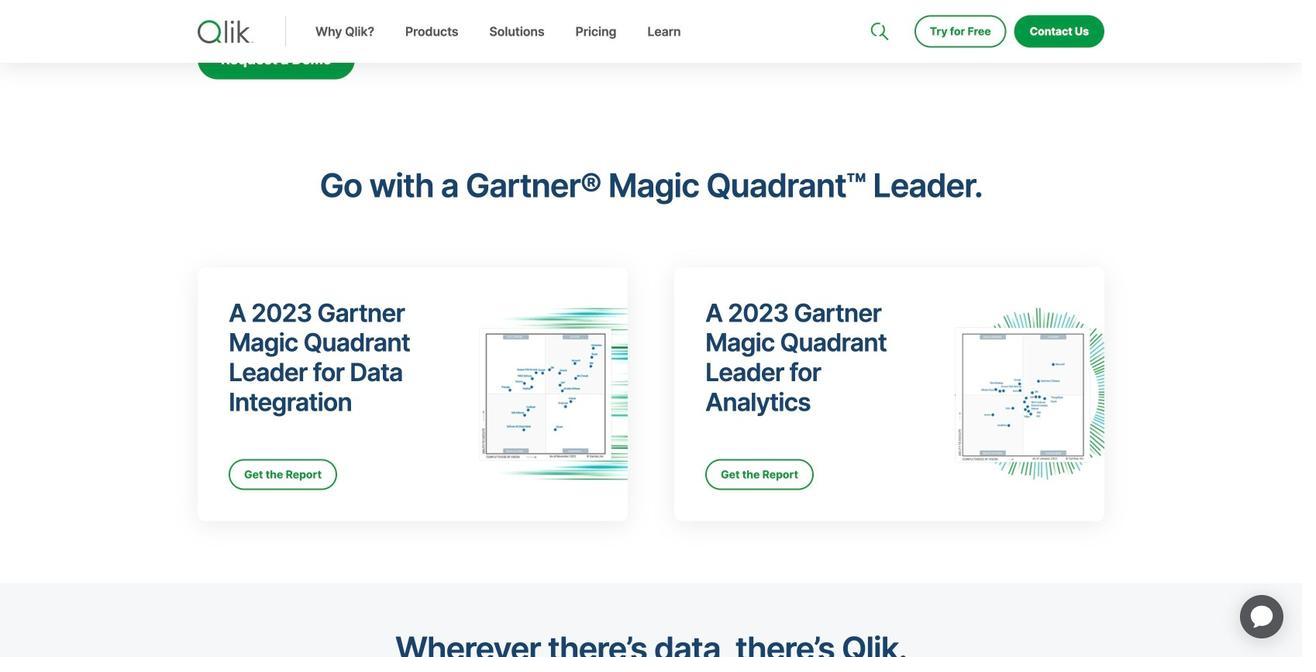 Task type: locate. For each thing, give the bounding box(es) containing it.
support image
[[872, 0, 884, 12]]

login image
[[1055, 0, 1067, 12]]

qlik image
[[198, 20, 253, 43]]

application
[[1221, 577, 1302, 657]]



